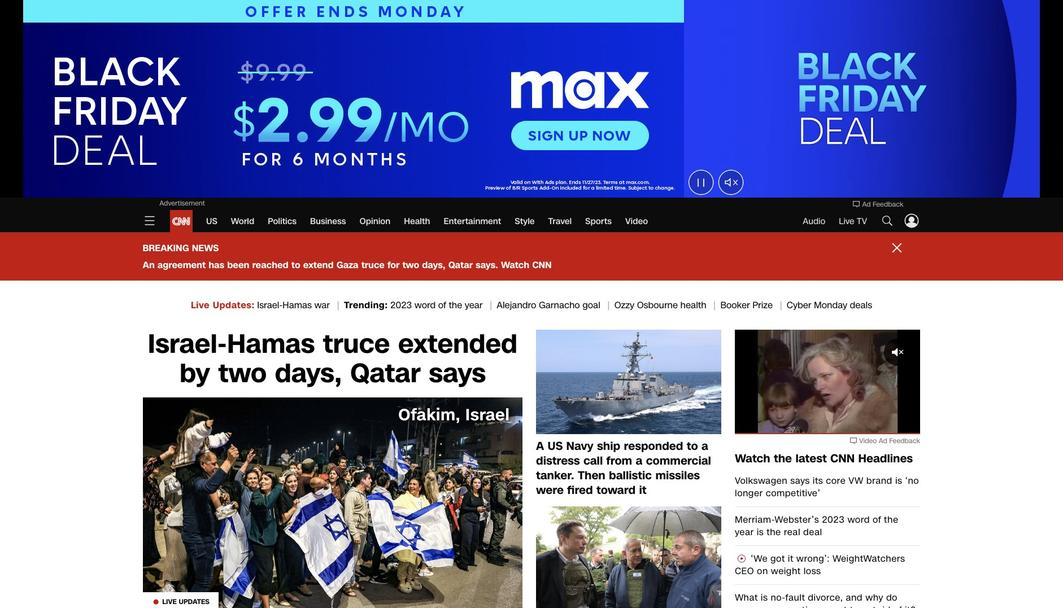 Task type: describe. For each thing, give the bounding box(es) containing it.
brand
[[867, 474, 893, 487]]

search icon image
[[881, 214, 894, 227]]

fault
[[786, 591, 805, 604]]

to inside breaking news an agreement has been reached to extend gaza truce for two days, qatar says. watch cnn
[[291, 259, 300, 272]]

fullscreen image
[[899, 419, 911, 431]]

audio link
[[803, 216, 825, 227]]

open menu icon image
[[143, 214, 156, 227]]

updates for live updates
[[179, 598, 210, 607]]

alejandro garnacho goal
[[497, 299, 600, 312]]

days, inside 'israel-hamas truce extended by two days, qatar says'
[[275, 356, 342, 392]]

ballistic
[[609, 467, 652, 483]]

truce inside 'israel-hamas truce extended by two days, qatar says'
[[323, 327, 390, 363]]

garnacho
[[539, 299, 580, 312]]

entertainment
[[444, 216, 501, 227]]

qatar inside 'israel-hamas truce extended by two days, qatar says'
[[350, 356, 421, 392]]

what is no-fault divorce, and why do some conservatives want to get rid of it? link
[[735, 591, 920, 608]]

qatar inside breaking news an agreement has been reached to extend gaza truce for two days, qatar says. watch cnn
[[448, 259, 473, 272]]

distress
[[536, 453, 580, 469]]

video for video
[[625, 216, 648, 227]]

commercial
[[646, 453, 711, 469]]

goal
[[583, 299, 600, 312]]

responded
[[624, 438, 683, 454]]

booker prize link
[[721, 299, 787, 312]]

health
[[681, 299, 706, 312]]

opinion
[[360, 216, 391, 227]]

reached
[[252, 259, 289, 272]]

headlines
[[858, 451, 913, 466]]

a us navy ship responded to a distress call from a commercial tanker. then ballistic missiles were fired toward it link
[[536, 438, 721, 498]]

1 vertical spatial watch
[[735, 451, 770, 466]]

'we got it wrong': weightwatchers ceo on weight loss
[[735, 552, 905, 578]]

on
[[757, 565, 768, 578]]

divorce,
[[808, 591, 843, 604]]

breaking news an agreement has been reached to extend gaza truce for two days, qatar says. watch cnn
[[143, 242, 552, 272]]

business link
[[310, 210, 346, 233]]

tv
[[857, 216, 867, 227]]

0 vertical spatial ad
[[862, 200, 871, 209]]

war
[[314, 299, 330, 312]]

year inside merriam-webster's 2023 word of the year is the real deal
[[735, 526, 754, 539]]

ad feedback
[[862, 200, 904, 209]]

cyber
[[787, 299, 812, 312]]

wrong':
[[796, 552, 830, 565]]

alejandro garnacho goal link
[[497, 299, 614, 312]]

longer
[[735, 487, 763, 500]]

1 horizontal spatial a
[[702, 438, 708, 454]]

1 vertical spatial cnn
[[830, 451, 855, 466]]

ozzy osbourne health link
[[614, 299, 721, 312]]

trending
[[344, 299, 385, 312]]

by
[[180, 356, 210, 392]]

real
[[784, 526, 801, 539]]

a
[[536, 438, 544, 454]]

unmute image
[[745, 419, 756, 431]]

to inside a us navy ship responded to a distress call from a commercial tanker. then ballistic missiles were fired toward it
[[687, 438, 698, 454]]

were
[[536, 482, 564, 498]]

an agreement has been reached to extend gaza truce for two days, qatar says. watch cnn link
[[143, 259, 552, 272]]

live updates israel-hamas war
[[191, 299, 330, 312]]

live for live updates
[[162, 598, 177, 607]]

of inside what is no-fault divorce, and why do some conservatives want to get rid of it?
[[894, 604, 902, 608]]

merriam-webster's 2023 word of the year is the real deal
[[735, 513, 899, 539]]

health
[[404, 216, 430, 227]]

toward
[[597, 482, 636, 498]]

ceo
[[735, 565, 754, 578]]

is inside volkswagen says its core vw brand is 'no longer competitive'
[[895, 474, 902, 487]]

rid
[[879, 604, 891, 608]]

world
[[231, 216, 254, 227]]

'we
[[751, 552, 768, 565]]

0 vertical spatial israel-
[[257, 299, 283, 312]]

been
[[227, 259, 249, 272]]

extended
[[398, 327, 518, 363]]

a us navy ship responded to a distress call from a commercial tanker. then ballistic missiles were fired toward it
[[536, 438, 711, 498]]

volkswagen says its core vw brand is 'no longer competitive' link
[[735, 474, 920, 500]]

cyber monday deals
[[787, 299, 872, 312]]

1 horizontal spatial ad
[[879, 436, 887, 445]]

no-
[[771, 591, 786, 604]]

trending 2023 word of the year
[[344, 299, 483, 312]]

pause image
[[819, 372, 837, 390]]

'no
[[905, 474, 919, 487]]

video ad feedback
[[859, 436, 920, 445]]

alejandro
[[497, 299, 536, 312]]

volkswagen
[[735, 474, 788, 487]]

backward 10 seconds image
[[787, 374, 801, 388]]

entertainment link
[[444, 210, 501, 233]]

watch the latest cnn headlines link
[[735, 451, 920, 466]]

the left 'real' at the right of the page
[[767, 526, 781, 539]]

'we got it wrong': weightwatchers ceo on weight loss link
[[735, 552, 920, 578]]

weightwatchers
[[833, 552, 905, 565]]

israel-hamas truce extended by two days, qatar says link
[[143, 327, 523, 392]]

extend
[[303, 259, 334, 272]]

truce inside breaking news an agreement has been reached to extend gaza truce for two days, qatar says. watch cnn
[[361, 259, 385, 272]]

politics link
[[268, 210, 297, 233]]

audio
[[803, 216, 825, 227]]

deals
[[850, 299, 872, 312]]

live for live updates israel-hamas war
[[191, 299, 210, 312]]

options image
[[875, 419, 886, 431]]

live tv link
[[839, 216, 867, 227]]

the u.s. navy guided-missile destroyer uss mason pulls alongside a fleet replenishment oiler in the atlantic ocean, july 17, 2021. image
[[536, 330, 721, 434]]

sports link
[[585, 210, 612, 233]]

the left latest
[[774, 451, 792, 466]]

live for live tv
[[839, 216, 855, 227]]

it inside the 'we got it wrong': weightwatchers ceo on weight loss
[[788, 552, 794, 565]]

forward 10 seconds image
[[855, 374, 868, 388]]

an
[[143, 259, 155, 272]]

missiles
[[656, 467, 700, 483]]

to inside what is no-fault divorce, and why do some conservatives want to get rid of it?
[[850, 604, 859, 608]]

israel-hamas truce extended by two days, qatar says
[[148, 327, 518, 392]]

volkswagen says its core vw brand is 'no longer competitive'
[[735, 474, 919, 500]]

what is no-fault divorce, and why do some conservatives want to get rid of it?
[[735, 591, 916, 608]]

0 vertical spatial feedback
[[873, 200, 904, 209]]



Task type: locate. For each thing, give the bounding box(es) containing it.
watch up volkswagen
[[735, 451, 770, 466]]

politics
[[268, 216, 297, 227]]

0 vertical spatial is
[[895, 474, 902, 487]]

its
[[813, 474, 823, 487]]

video right sports link
[[625, 216, 648, 227]]

for
[[388, 259, 400, 272]]

0 horizontal spatial watch
[[501, 259, 529, 272]]

to left extend
[[291, 259, 300, 272]]

to
[[291, 259, 300, 272], [687, 438, 698, 454], [850, 604, 859, 608]]

to up missiles
[[687, 438, 698, 454]]

0 vertical spatial of
[[438, 299, 446, 312]]

1 vertical spatial says
[[791, 474, 810, 487]]

the down brand
[[884, 513, 899, 526]]

hamas left war
[[283, 299, 312, 312]]

1 vertical spatial updates
[[179, 598, 210, 607]]

0 vertical spatial 2023
[[390, 299, 412, 312]]

israel-
[[257, 299, 283, 312], [148, 327, 227, 363]]

cyber monday deals link
[[787, 299, 872, 312]]

webster's
[[775, 513, 819, 526]]

0 vertical spatial watch
[[501, 259, 529, 272]]

2 vertical spatial is
[[761, 591, 768, 604]]

news
[[192, 242, 219, 255]]

then
[[578, 467, 605, 483]]

0 horizontal spatial it
[[639, 482, 647, 498]]

days, inside breaking news an agreement has been reached to extend gaza truce for two days, qatar says. watch cnn
[[422, 259, 445, 272]]

watch right the says.
[[501, 259, 529, 272]]

2 horizontal spatial of
[[894, 604, 902, 608]]

year
[[465, 299, 483, 312], [735, 526, 754, 539]]

word inside merriam-webster's 2023 word of the year is the real deal
[[848, 513, 870, 526]]

got
[[771, 552, 785, 565]]

1 vertical spatial live
[[191, 299, 210, 312]]

0 horizontal spatial of
[[438, 299, 446, 312]]

and
[[846, 591, 863, 604]]

ad up tv
[[862, 200, 871, 209]]

feedback up search icon
[[873, 200, 904, 209]]

0 horizontal spatial 2023
[[390, 299, 412, 312]]

ozzy osbourne health
[[614, 299, 706, 312]]

1 horizontal spatial live
[[191, 299, 210, 312]]

osbourne
[[637, 299, 678, 312]]

0 vertical spatial says
[[429, 356, 486, 392]]

2023 inside merriam-webster's 2023 word of the year is the real deal
[[822, 513, 845, 526]]

0 horizontal spatial word
[[415, 299, 436, 312]]

0 vertical spatial live
[[839, 216, 855, 227]]

0 horizontal spatial year
[[465, 299, 483, 312]]

0 horizontal spatial qatar
[[350, 356, 421, 392]]

style link
[[515, 210, 535, 233]]

from
[[607, 453, 632, 469]]

truce left for
[[361, 259, 385, 272]]

1 vertical spatial year
[[735, 526, 754, 539]]

1 vertical spatial is
[[757, 526, 764, 539]]

1 horizontal spatial 2023
[[822, 513, 845, 526]]

0 vertical spatial qatar
[[448, 259, 473, 272]]

captions unavailable image
[[850, 419, 861, 431]]

us inside a us navy ship responded to a distress call from a commercial tanker. then ballistic missiles were fired toward it
[[548, 438, 563, 454]]

updates for live updates israel-hamas war
[[213, 299, 252, 312]]

is left 'no
[[895, 474, 902, 487]]

two inside breaking news an agreement has been reached to extend gaza truce for two days, qatar says. watch cnn
[[402, 259, 419, 272]]

1 horizontal spatial cnn
[[830, 451, 855, 466]]

says inside 'israel-hamas truce extended by two days, qatar says'
[[429, 356, 486, 392]]

says.
[[476, 259, 498, 272]]

0 vertical spatial to
[[291, 259, 300, 272]]

0 horizontal spatial two
[[218, 356, 267, 392]]

progress bar slider
[[735, 433, 920, 434]]

watch inside breaking news an agreement has been reached to extend gaza truce for two days, qatar says. watch cnn
[[501, 259, 529, 272]]

0 horizontal spatial us
[[206, 216, 217, 227]]

live updates
[[162, 598, 210, 607]]

weight
[[771, 565, 801, 578]]

2 horizontal spatial to
[[850, 604, 859, 608]]

1 horizontal spatial days,
[[422, 259, 445, 272]]

1 vertical spatial 2023
[[822, 513, 845, 526]]

word down the vw
[[848, 513, 870, 526]]

1 horizontal spatial qatar
[[448, 259, 473, 272]]

gaza
[[336, 259, 359, 272]]

1 vertical spatial word
[[848, 513, 870, 526]]

1 vertical spatial hamas
[[227, 327, 315, 363]]

two right by
[[218, 356, 267, 392]]

2 vertical spatial live
[[162, 598, 177, 607]]

live tv
[[839, 216, 867, 227]]

is left no- on the bottom right
[[761, 591, 768, 604]]

2 horizontal spatial live
[[839, 216, 855, 227]]

0 horizontal spatial updates
[[179, 598, 210, 607]]

1 vertical spatial us
[[548, 438, 563, 454]]

0 horizontal spatial says
[[429, 356, 486, 392]]

is inside what is no-fault divorce, and why do some conservatives want to get rid of it?
[[761, 591, 768, 604]]

1 vertical spatial ad
[[879, 436, 887, 445]]

1 horizontal spatial year
[[735, 526, 754, 539]]

video
[[625, 216, 648, 227], [859, 436, 877, 445]]

1 vertical spatial feedback
[[889, 436, 920, 445]]

0 horizontal spatial video
[[625, 216, 648, 227]]

booker prize
[[721, 299, 773, 312]]

1 vertical spatial truce
[[323, 327, 390, 363]]

cnn up alejandro garnacho goal
[[532, 259, 552, 272]]

some
[[735, 604, 759, 608]]

1 vertical spatial video
[[859, 436, 877, 445]]

1 vertical spatial qatar
[[350, 356, 421, 392]]

year up the sig video image
[[735, 526, 754, 539]]

latest
[[796, 451, 827, 466]]

1 horizontal spatial video
[[859, 436, 877, 445]]

get
[[862, 604, 876, 608]]

year down the says.
[[465, 299, 483, 312]]

0 vertical spatial two
[[402, 259, 419, 272]]

1 horizontal spatial it
[[788, 552, 794, 565]]

watch
[[501, 259, 529, 272], [735, 451, 770, 466]]

is
[[895, 474, 902, 487], [757, 526, 764, 539], [761, 591, 768, 604]]

monday
[[814, 299, 847, 312]]

1 vertical spatial two
[[218, 356, 267, 392]]

0 horizontal spatial to
[[291, 259, 300, 272]]

us
[[206, 216, 217, 227], [548, 438, 563, 454]]

1 horizontal spatial of
[[873, 513, 881, 526]]

it?
[[905, 604, 916, 608]]

travel
[[548, 216, 572, 227]]

the up "extended"
[[449, 299, 462, 312]]

0 vertical spatial year
[[465, 299, 483, 312]]

of down brand
[[873, 513, 881, 526]]

cnn up core
[[830, 451, 855, 466]]

0 horizontal spatial live
[[162, 598, 177, 607]]

health link
[[404, 210, 430, 233]]

0 vertical spatial hamas
[[283, 299, 312, 312]]

1 vertical spatial days,
[[275, 356, 342, 392]]

it inside a us navy ship responded to a distress call from a commercial tanker. then ballistic missiles were fired toward it
[[639, 482, 647, 498]]

to left get
[[850, 604, 859, 608]]

of up "extended"
[[438, 299, 446, 312]]

of inside merriam-webster's 2023 word of the year is the real deal
[[873, 513, 881, 526]]

0 vertical spatial truce
[[361, 259, 385, 272]]

says inside volkswagen says its core vw brand is 'no longer competitive'
[[791, 474, 810, 487]]

feedback down the fullscreen image
[[889, 436, 920, 445]]

conservatives
[[762, 604, 823, 608]]

0 vertical spatial updates
[[213, 299, 252, 312]]

hamas down live updates israel-hamas war
[[227, 327, 315, 363]]

world link
[[231, 210, 254, 233]]

israel- inside 'israel-hamas truce extended by two days, qatar says'
[[148, 327, 227, 363]]

1 vertical spatial israel-
[[148, 327, 227, 363]]

truce down the trending
[[323, 327, 390, 363]]

0 vertical spatial days,
[[422, 259, 445, 272]]

1 vertical spatial of
[[873, 513, 881, 526]]

1 horizontal spatial us
[[548, 438, 563, 454]]

ship
[[597, 438, 620, 454]]

2 vertical spatial of
[[894, 604, 902, 608]]

is inside merriam-webster's 2023 word of the year is the real deal
[[757, 526, 764, 539]]

0 horizontal spatial a
[[636, 453, 643, 469]]

why
[[866, 591, 883, 604]]

what
[[735, 591, 758, 604]]

0 vertical spatial us
[[206, 216, 217, 227]]

video for video ad feedback
[[859, 436, 877, 445]]

feedback
[[873, 200, 904, 209], [889, 436, 920, 445]]

says
[[429, 356, 486, 392], [791, 474, 810, 487]]

deal
[[803, 526, 822, 539]]

video player region
[[735, 330, 920, 434]]

merriam-
[[735, 513, 775, 526]]

us right the a
[[548, 438, 563, 454]]

1 horizontal spatial israel-
[[257, 299, 283, 312]]

0 horizontal spatial days,
[[275, 356, 342, 392]]

us link
[[206, 210, 217, 233]]

sig video image
[[735, 554, 749, 565]]

it right got
[[788, 552, 794, 565]]

it right toward on the bottom of page
[[639, 482, 647, 498]]

0 vertical spatial cnn
[[532, 259, 552, 272]]

video down 'options' image
[[859, 436, 877, 445]]

0 vertical spatial word
[[415, 299, 436, 312]]

a right responded
[[702, 438, 708, 454]]

1 horizontal spatial watch
[[735, 451, 770, 466]]

hamas
[[283, 299, 312, 312], [227, 327, 315, 363]]

hamas inside 'israel-hamas truce extended by two days, qatar says'
[[227, 327, 315, 363]]

loss
[[804, 565, 821, 578]]

ozzy
[[614, 299, 635, 312]]

2023 right the trending
[[390, 299, 412, 312]]

is up 'we
[[757, 526, 764, 539]]

do
[[886, 591, 898, 604]]

of left it?
[[894, 604, 902, 608]]

call
[[584, 453, 603, 469]]

cnn
[[532, 259, 552, 272], [830, 451, 855, 466]]

us up news
[[206, 216, 217, 227]]

fired
[[567, 482, 593, 498]]

2 vertical spatial to
[[850, 604, 859, 608]]

0 horizontal spatial israel-
[[148, 327, 227, 363]]

2023 down volkswagen says its core vw brand is 'no longer competitive' link
[[822, 513, 845, 526]]

tanker.
[[536, 467, 574, 483]]

ad
[[862, 200, 871, 209], [879, 436, 887, 445]]

1 horizontal spatial word
[[848, 513, 870, 526]]

1 horizontal spatial updates
[[213, 299, 252, 312]]

of
[[438, 299, 446, 312], [873, 513, 881, 526], [894, 604, 902, 608]]

vw
[[849, 474, 864, 487]]

0 vertical spatial it
[[639, 482, 647, 498]]

word up "extended"
[[415, 299, 436, 312]]

core
[[826, 474, 846, 487]]

style
[[515, 216, 535, 227]]

1 vertical spatial it
[[788, 552, 794, 565]]

video link
[[625, 210, 648, 233]]

agreement
[[158, 259, 206, 272]]

live updates link
[[143, 398, 523, 608]]

0 horizontal spatial cnn
[[532, 259, 552, 272]]

ad down 'options' image
[[879, 436, 887, 445]]

word
[[415, 299, 436, 312], [848, 513, 870, 526]]

two inside 'israel-hamas truce extended by two days, qatar says'
[[218, 356, 267, 392]]

a right "from"
[[636, 453, 643, 469]]

1 horizontal spatial two
[[402, 259, 419, 272]]

watch the latest cnn headlines
[[735, 451, 913, 466]]

1 horizontal spatial to
[[687, 438, 698, 454]]

cnn inside breaking news an agreement has been reached to extend gaza truce for two days, qatar says. watch cnn
[[532, 259, 552, 272]]

1 vertical spatial to
[[687, 438, 698, 454]]

1 horizontal spatial says
[[791, 474, 810, 487]]

in this handout image provided by the gpo, israel's prime minister benjamin netanyahu (c) takes elon musk (l) on a tour of kibbutz kfar aza after the october 7th massacre took place there, on november 27, 2023 in kfar aza, israel. billionaire and boss of the social network x, elon musk, travelled to israel during the truce between israel and hamas. musk is due to speak with israeli president isaac herzog about the online fight against antisemitism. image
[[536, 506, 721, 608]]

business
[[310, 216, 346, 227]]

0 horizontal spatial ad
[[862, 200, 871, 209]]

0 vertical spatial video
[[625, 216, 648, 227]]

user avatar image
[[903, 212, 920, 229]]

two right for
[[402, 259, 419, 272]]



Task type: vqa. For each thing, say whether or not it's contained in the screenshot.
cruise
no



